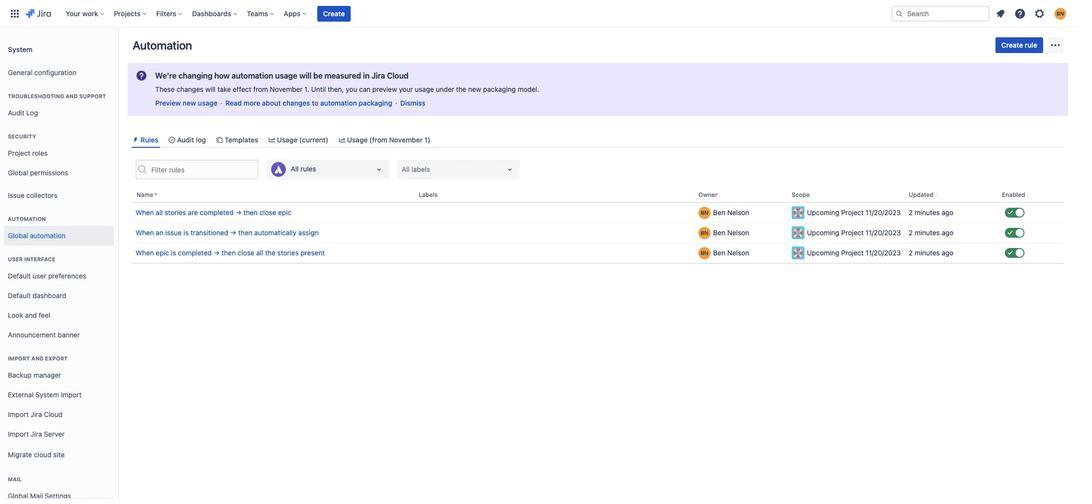 Task type: vqa. For each thing, say whether or not it's contained in the screenshot.
the preferences
yes



Task type: locate. For each thing, give the bounding box(es) containing it.
name
[[137, 191, 153, 199]]

1 horizontal spatial november
[[389, 136, 423, 144]]

1 upcoming from the top
[[807, 208, 839, 217]]

is down issue
[[171, 249, 176, 257]]

the right under in the top left of the page
[[456, 85, 466, 93]]

when inside when all stories are completed → then close epic link
[[136, 208, 154, 217]]

assign
[[298, 228, 319, 237]]

help image
[[1014, 8, 1026, 19]]

2 2 minutes ago from the top
[[909, 228, 954, 237]]

0 vertical spatial global
[[8, 168, 28, 177]]

project for when epic is completed → then close all the stories present
[[841, 249, 864, 257]]

1.
[[304, 85, 309, 93]]

audit inside troubleshooting and support group
[[8, 108, 24, 117]]

upcoming project 11/20/2023
[[807, 208, 901, 217], [807, 228, 901, 237], [807, 249, 901, 257]]

audit right audit log image
[[177, 136, 194, 144]]

1 horizontal spatial close
[[259, 208, 276, 217]]

1 vertical spatial will
[[205, 85, 216, 93]]

packaging inside we're changing how automation usage will be measured in jira cloud these changes will take effect from november 1. until then, you can preview your usage under the new packaging model.
[[483, 85, 516, 93]]

changes up preview new usage button
[[177, 85, 203, 93]]

open image
[[504, 164, 516, 175]]

new
[[468, 85, 481, 93], [183, 99, 196, 107]]

audit log
[[177, 136, 206, 144]]

3 nelson from the top
[[727, 249, 749, 257]]

2 when from the top
[[136, 228, 154, 237]]

stories left are
[[165, 208, 186, 217]]

and left support
[[66, 93, 78, 99]]

banner containing your work
[[0, 0, 1078, 28]]

when all stories are completed → then close epic link
[[136, 208, 291, 218]]

and up "backup manager"
[[31, 355, 44, 361]]

0 vertical spatial minutes
[[915, 208, 940, 217]]

project for when an issue is transitioned → then automatically assign
[[841, 228, 864, 237]]

1 vertical spatial the
[[265, 249, 275, 257]]

usage right usage (from november 1) image
[[347, 136, 368, 144]]

all for all rules
[[291, 165, 299, 173]]

packaging down preview
[[359, 99, 392, 107]]

1 default from the top
[[8, 271, 31, 280]]

look
[[8, 311, 23, 319]]

packaging left model.
[[483, 85, 516, 93]]

epic
[[278, 208, 291, 217], [156, 249, 169, 257]]

new right the preview
[[183, 99, 196, 107]]

0 vertical spatial and
[[66, 93, 78, 99]]

global
[[8, 168, 28, 177], [8, 231, 28, 239]]

3 ago from the top
[[942, 249, 954, 257]]

system down manager
[[35, 390, 59, 399]]

create left rule
[[1001, 41, 1023, 49]]

usage for usage (from november 1)
[[347, 136, 368, 144]]

0 horizontal spatial packaging
[[359, 99, 392, 107]]

2 ben from the top
[[713, 228, 725, 237]]

preview new usage button
[[155, 98, 217, 108]]

0 vertical spatial 2
[[909, 208, 913, 217]]

announcement banner
[[8, 330, 80, 339]]

1 vertical spatial then
[[238, 228, 252, 237]]

all inside the when epic is completed → then close all the stories present link
[[256, 249, 263, 257]]

your profile and settings image
[[1055, 8, 1066, 19]]

3 ben from the top
[[713, 249, 725, 257]]

0 vertical spatial all
[[156, 208, 163, 217]]

0 vertical spatial audit
[[8, 108, 24, 117]]

upcoming for when all stories are completed → then close epic
[[807, 208, 839, 217]]

import and export group
[[4, 345, 114, 469]]

when for when epic is completed → then close all the stories present
[[136, 249, 154, 257]]

import and export
[[8, 355, 68, 361]]

security
[[8, 133, 36, 139]]

2 horizontal spatial usage
[[415, 85, 434, 93]]

1 horizontal spatial changes
[[283, 99, 310, 107]]

automation up interface
[[30, 231, 66, 239]]

system up the general
[[8, 45, 32, 53]]

automatically
[[254, 228, 296, 237]]

1 ben nelson from the top
[[713, 208, 749, 217]]

1 vertical spatial audit
[[177, 136, 194, 144]]

automation up we're at the top left of page
[[133, 38, 192, 52]]

ben for when all stories are completed → then close epic
[[713, 208, 725, 217]]

2 usage from the left
[[347, 136, 368, 144]]

jira left server
[[31, 430, 42, 438]]

how
[[214, 71, 230, 80]]

1 vertical spatial ben nelson image
[[698, 247, 711, 259]]

close
[[259, 208, 276, 217], [238, 249, 254, 257]]

ago for when epic is completed → then close all the stories present
[[942, 249, 954, 257]]

usage (from november 1)
[[347, 136, 430, 144]]

minutes for when epic is completed → then close all the stories present
[[915, 249, 940, 257]]

usage (current)
[[277, 136, 328, 144]]

2 vertical spatial nelson
[[727, 249, 749, 257]]

jira up import jira server
[[31, 410, 42, 418]]

0 horizontal spatial automation
[[8, 216, 46, 222]]

then down when an issue is transitioned → then automatically assign link
[[222, 249, 236, 257]]

is right issue
[[184, 228, 189, 237]]

2 minutes from the top
[[915, 228, 940, 237]]

2 ago from the top
[[942, 228, 954, 237]]

0 horizontal spatial all
[[156, 208, 163, 217]]

1 vertical spatial ben
[[713, 228, 725, 237]]

automation down then, at top left
[[320, 99, 357, 107]]

audit
[[8, 108, 24, 117], [177, 136, 194, 144]]

when inside when an issue is transitioned → then automatically assign link
[[136, 228, 154, 237]]

1 horizontal spatial create
[[1001, 41, 1023, 49]]

0 vertical spatial changes
[[177, 85, 203, 93]]

default down user
[[8, 271, 31, 280]]

1 vertical spatial default
[[8, 291, 31, 299]]

1 vertical spatial when
[[136, 228, 154, 237]]

and left feel
[[25, 311, 37, 319]]

nelson for when all stories are completed → then close epic
[[727, 208, 749, 217]]

general configuration
[[8, 68, 76, 76]]

0 vertical spatial packaging
[[483, 85, 516, 93]]

default for default user preferences
[[8, 271, 31, 280]]

changes inside we're changing how automation usage will be measured in jira cloud these changes will take effect from november 1. until then, you can preview your usage under the new packaging model.
[[177, 85, 203, 93]]

1 when from the top
[[136, 208, 154, 217]]

upcoming project 11/20/2023 for when all stories are completed → then close epic
[[807, 208, 901, 217]]

global up user
[[8, 231, 28, 239]]

will left be
[[299, 71, 311, 80]]

2 vertical spatial 2
[[909, 249, 913, 257]]

when an issue is transitioned → then automatically assign link
[[136, 228, 319, 238]]

the down the automatically on the left of the page
[[265, 249, 275, 257]]

can
[[359, 85, 370, 93]]

1 horizontal spatial cloud
[[387, 71, 409, 80]]

1 · from the left
[[220, 99, 222, 107]]

usage for usage (current)
[[277, 136, 298, 144]]

epic down 'name' button
[[278, 208, 291, 217]]

2 upcoming project 11/20/2023 from the top
[[807, 228, 901, 237]]

default for default dashboard
[[8, 291, 31, 299]]

· left dismiss
[[395, 99, 397, 107]]

global inside automation group
[[8, 231, 28, 239]]

3 11/20/2023 from the top
[[866, 249, 901, 257]]

0 vertical spatial close
[[259, 208, 276, 217]]

permissions
[[30, 168, 68, 177]]

close down 'name' button
[[259, 208, 276, 217]]

→ for completed
[[235, 208, 242, 217]]

troubleshooting and support
[[8, 93, 106, 99]]

1 vertical spatial system
[[35, 390, 59, 399]]

actions image
[[1050, 39, 1061, 51]]

1 vertical spatial epic
[[156, 249, 169, 257]]

then
[[243, 208, 258, 217], [238, 228, 252, 237], [222, 249, 236, 257]]

then up when epic is completed → then close all the stories present
[[238, 228, 252, 237]]

all down the automatically on the left of the page
[[256, 249, 263, 257]]

0 vertical spatial then
[[243, 208, 258, 217]]

changes down 1.
[[283, 99, 310, 107]]

1 horizontal spatial automation
[[133, 38, 192, 52]]

1 vertical spatial upcoming
[[807, 228, 839, 237]]

import up backup
[[8, 355, 30, 361]]

stories
[[165, 208, 186, 217], [277, 249, 299, 257]]

1 vertical spatial is
[[171, 249, 176, 257]]

0 vertical spatial create
[[323, 9, 345, 17]]

usage up dismiss
[[415, 85, 434, 93]]

all left labels
[[402, 165, 410, 173]]

0 vertical spatial automation
[[232, 71, 273, 80]]

0 vertical spatial november
[[270, 85, 303, 93]]

3 upcoming project 11/20/2023 from the top
[[807, 249, 901, 257]]

upcoming project 11/20/2023 for when epic is completed → then close all the stories present
[[807, 249, 901, 257]]

cloud inside we're changing how automation usage will be measured in jira cloud these changes will take effect from november 1. until then, you can preview your usage under the new packaging model.
[[387, 71, 409, 80]]

create inside "primary" element
[[323, 9, 345, 17]]

ben nelson image
[[698, 227, 711, 239], [698, 247, 711, 259]]

new right under in the top left of the page
[[468, 85, 481, 93]]

when all stories are completed → then close epic
[[136, 208, 291, 217]]

automation up global automation
[[8, 216, 46, 222]]

ben for when an issue is transitioned → then automatically assign
[[713, 228, 725, 237]]

1 ben from the top
[[713, 208, 725, 217]]

all
[[156, 208, 163, 217], [256, 249, 263, 257]]

2 vertical spatial 11/20/2023
[[866, 249, 901, 257]]

migrate cloud site link
[[4, 444, 114, 466]]

2 for when an issue is transitioned → then automatically assign
[[909, 228, 913, 237]]

2 vertical spatial ago
[[942, 249, 954, 257]]

2 for when epic is completed → then close all the stories present
[[909, 249, 913, 257]]

2 11/20/2023 from the top
[[866, 228, 901, 237]]

apps button
[[281, 6, 310, 21]]

→ for transitioned
[[230, 228, 236, 237]]

0 horizontal spatial changes
[[177, 85, 203, 93]]

appswitcher icon image
[[9, 8, 21, 19]]

migrate
[[8, 450, 32, 459]]

audit log link
[[4, 103, 114, 123]]

3 2 from the top
[[909, 249, 913, 257]]

issue collectors link
[[4, 186, 114, 205]]

user interface group
[[4, 246, 114, 348]]

create right the apps "dropdown button"
[[323, 9, 345, 17]]

from
[[253, 85, 268, 93]]

usage right usage (current) image
[[277, 136, 298, 144]]

ben
[[713, 208, 725, 217], [713, 228, 725, 237], [713, 249, 725, 257]]

project for when all stories are completed → then close epic
[[841, 208, 864, 217]]

import for import jira server
[[8, 430, 29, 438]]

enabled
[[1002, 191, 1025, 199]]

1 vertical spatial minutes
[[915, 228, 940, 237]]

sidebar navigation image
[[107, 39, 129, 59]]

jira right in on the top of page
[[371, 71, 385, 80]]

1 usage from the left
[[277, 136, 298, 144]]

all up an
[[156, 208, 163, 217]]

automation
[[133, 38, 192, 52], [8, 216, 46, 222]]

about
[[262, 99, 281, 107]]

usage up the preview new usage · read more about changes to automation packaging · dismiss
[[275, 71, 297, 80]]

1 vertical spatial stories
[[277, 249, 299, 257]]

2 global from the top
[[8, 231, 28, 239]]

1 horizontal spatial usage
[[347, 136, 368, 144]]

measured
[[324, 71, 361, 80]]

global for global automation
[[8, 231, 28, 239]]

2 vertical spatial when
[[136, 249, 154, 257]]

your
[[399, 85, 413, 93]]

all left rules
[[291, 165, 299, 173]]

upcoming for when an issue is transitioned → then automatically assign
[[807, 228, 839, 237]]

all
[[291, 165, 299, 173], [402, 165, 410, 173]]

1 2 from the top
[[909, 208, 913, 217]]

0 vertical spatial when
[[136, 208, 154, 217]]

→ down transitioned
[[214, 249, 220, 257]]

2 ben nelson image from the top
[[698, 247, 711, 259]]

0 vertical spatial system
[[8, 45, 32, 53]]

2 ben nelson from the top
[[713, 228, 749, 237]]

1 horizontal spatial audit
[[177, 136, 194, 144]]

2 upcoming from the top
[[807, 228, 839, 237]]

2 vertical spatial usage
[[198, 99, 217, 107]]

0 vertical spatial ben
[[713, 208, 725, 217]]

the inside we're changing how automation usage will be measured in jira cloud these changes will take effect from november 1. until then, you can preview your usage under the new packaging model.
[[456, 85, 466, 93]]

0 vertical spatial the
[[456, 85, 466, 93]]

jira image
[[26, 8, 51, 19], [26, 8, 51, 19]]

3 upcoming from the top
[[807, 249, 839, 257]]

cloud up your
[[387, 71, 409, 80]]

1 global from the top
[[8, 168, 28, 177]]

ben nelson for when all stories are completed → then close epic
[[713, 208, 749, 217]]

→ up when an issue is transitioned → then automatically assign on the top left of the page
[[235, 208, 242, 217]]

present
[[301, 249, 325, 257]]

2 vertical spatial upcoming
[[807, 249, 839, 257]]

completed down transitioned
[[178, 249, 212, 257]]

banner
[[0, 0, 1078, 28]]

2 vertical spatial jira
[[31, 430, 42, 438]]

labels
[[419, 191, 438, 199]]

backup
[[8, 371, 32, 379]]

2 nelson from the top
[[727, 228, 749, 237]]

0 vertical spatial ben nelson image
[[698, 227, 711, 239]]

import up migrate
[[8, 430, 29, 438]]

search image
[[895, 10, 903, 17]]

audit for audit log
[[8, 108, 24, 117]]

1)
[[424, 136, 430, 144]]

when epic is completed → then close all the stories present link
[[136, 248, 325, 258]]

1 vertical spatial 2 minutes ago
[[909, 228, 954, 237]]

3 minutes from the top
[[915, 249, 940, 257]]

11/20/2023 for when an issue is transitioned → then automatically assign
[[866, 228, 901, 237]]

1 vertical spatial ago
[[942, 228, 954, 237]]

completed up transitioned
[[200, 208, 234, 217]]

1 nelson from the top
[[727, 208, 749, 217]]

2 vertical spatial then
[[222, 249, 236, 257]]

usage down take
[[198, 99, 217, 107]]

1 vertical spatial automation
[[8, 216, 46, 222]]

audit log image
[[168, 136, 176, 144]]

2 vertical spatial and
[[31, 355, 44, 361]]

0 vertical spatial ben nelson
[[713, 208, 749, 217]]

0 horizontal spatial all
[[291, 165, 299, 173]]

import for import and export
[[8, 355, 30, 361]]

1 horizontal spatial packaging
[[483, 85, 516, 93]]

1 vertical spatial close
[[238, 249, 254, 257]]

ben nelson for when epic is completed → then close all the stories present
[[713, 249, 749, 257]]

1 ben nelson image from the top
[[698, 227, 711, 239]]

1 horizontal spatial system
[[35, 390, 59, 399]]

1 11/20/2023 from the top
[[866, 208, 901, 217]]

0 horizontal spatial ·
[[220, 99, 222, 107]]

3 when from the top
[[136, 249, 154, 257]]

import down 'external' at the left bottom
[[8, 410, 29, 418]]

cloud up server
[[44, 410, 63, 418]]

2 vertical spatial ben nelson
[[713, 249, 749, 257]]

epic down an
[[156, 249, 169, 257]]

tab list containing rules
[[128, 132, 1068, 148]]

2 vertical spatial ben
[[713, 249, 725, 257]]

import for import jira cloud
[[8, 410, 29, 418]]

automation up from
[[232, 71, 273, 80]]

·
[[220, 99, 222, 107], [395, 99, 397, 107]]

all inside when all stories are completed → then close epic link
[[156, 208, 163, 217]]

1 horizontal spatial new
[[468, 85, 481, 93]]

1 vertical spatial and
[[25, 311, 37, 319]]

1 vertical spatial jira
[[31, 410, 42, 418]]

0 vertical spatial default
[[8, 271, 31, 280]]

3 ben nelson from the top
[[713, 249, 749, 257]]

1 vertical spatial ben nelson
[[713, 228, 749, 237]]

import jira cloud
[[8, 410, 63, 418]]

tab list
[[128, 132, 1068, 148]]

and inside 'link'
[[25, 311, 37, 319]]

filters button
[[153, 6, 186, 21]]

1 horizontal spatial the
[[456, 85, 466, 93]]

then down 'name' button
[[243, 208, 258, 217]]

0 horizontal spatial create
[[323, 9, 345, 17]]

3 2 minutes ago from the top
[[909, 249, 954, 257]]

then for automatically
[[238, 228, 252, 237]]

system inside import and export 'group'
[[35, 390, 59, 399]]

audit for audit log
[[177, 136, 194, 144]]

backup manager link
[[4, 365, 114, 385]]

0 horizontal spatial the
[[265, 249, 275, 257]]

2 vertical spatial automation
[[30, 231, 66, 239]]

stories down the automatically on the left of the page
[[277, 249, 299, 257]]

you
[[346, 85, 357, 93]]

1 ago from the top
[[942, 208, 954, 217]]

system
[[8, 45, 32, 53], [35, 390, 59, 399]]

audit left log in the left top of the page
[[8, 108, 24, 117]]

· left read
[[220, 99, 222, 107]]

scope
[[792, 191, 810, 199]]

minutes
[[915, 208, 940, 217], [915, 228, 940, 237], [915, 249, 940, 257]]

when for when an issue is transitioned → then automatically assign
[[136, 228, 154, 237]]

0 horizontal spatial usage
[[277, 136, 298, 144]]

to
[[312, 99, 318, 107]]

and inside 'group'
[[31, 355, 44, 361]]

2 2 from the top
[[909, 228, 913, 237]]

filters
[[156, 9, 176, 17]]

dashboards
[[192, 9, 231, 17]]

0 vertical spatial →
[[235, 208, 242, 217]]

then for close
[[243, 208, 258, 217]]

1 vertical spatial 11/20/2023
[[866, 228, 901, 237]]

when
[[136, 208, 154, 217], [136, 228, 154, 237], [136, 249, 154, 257]]

2 vertical spatial upcoming project 11/20/2023
[[807, 249, 901, 257]]

jira
[[371, 71, 385, 80], [31, 410, 42, 418], [31, 430, 42, 438]]

global down project roles
[[8, 168, 28, 177]]

1 horizontal spatial ·
[[395, 99, 397, 107]]

1 horizontal spatial epic
[[278, 208, 291, 217]]

default up look
[[8, 291, 31, 299]]

1 minutes from the top
[[915, 208, 940, 217]]

usage (from november 1) image
[[338, 136, 346, 144]]

november
[[270, 85, 303, 93], [389, 136, 423, 144]]

ago for when an issue is transitioned → then automatically assign
[[942, 228, 954, 237]]

november up the preview new usage · read more about changes to automation packaging · dismiss
[[270, 85, 303, 93]]

2 minutes ago for when epic is completed → then close all the stories present
[[909, 249, 954, 257]]

→ up when epic is completed → then close all the stories present
[[230, 228, 236, 237]]

0 horizontal spatial new
[[183, 99, 196, 107]]

1 vertical spatial all
[[256, 249, 263, 257]]

dismiss button
[[400, 98, 426, 108]]

and for import
[[31, 355, 44, 361]]

1 upcoming project 11/20/2023 from the top
[[807, 208, 901, 217]]

close down when an issue is transitioned → then automatically assign link
[[238, 249, 254, 257]]

november left 1)
[[389, 136, 423, 144]]

create for create
[[323, 9, 345, 17]]

import jira server
[[8, 430, 65, 438]]

→
[[235, 208, 242, 217], [230, 228, 236, 237], [214, 249, 220, 257]]

these
[[155, 85, 175, 93]]

0 horizontal spatial cloud
[[44, 410, 63, 418]]

take
[[217, 85, 231, 93]]

1 2 minutes ago from the top
[[909, 208, 954, 217]]

0 vertical spatial stories
[[165, 208, 186, 217]]

0 horizontal spatial system
[[8, 45, 32, 53]]

1 vertical spatial upcoming project 11/20/2023
[[807, 228, 901, 237]]

global inside security group
[[8, 168, 28, 177]]

(current)
[[299, 136, 328, 144]]

import down backup manager link
[[61, 390, 82, 399]]

0 vertical spatial upcoming project 11/20/2023
[[807, 208, 901, 217]]

and inside group
[[66, 93, 78, 99]]

completed
[[200, 208, 234, 217], [178, 249, 212, 257]]

usage
[[277, 136, 298, 144], [347, 136, 368, 144]]

will left take
[[205, 85, 216, 93]]

0 vertical spatial will
[[299, 71, 311, 80]]

0 vertical spatial nelson
[[727, 208, 749, 217]]

the
[[456, 85, 466, 93], [265, 249, 275, 257]]

2 minutes ago
[[909, 208, 954, 217], [909, 228, 954, 237], [909, 249, 954, 257]]

2 default from the top
[[8, 291, 31, 299]]

0 vertical spatial jira
[[371, 71, 385, 80]]

are
[[188, 208, 198, 217]]



Task type: describe. For each thing, give the bounding box(es) containing it.
be
[[313, 71, 323, 80]]

1 horizontal spatial stories
[[277, 249, 299, 257]]

2 vertical spatial →
[[214, 249, 220, 257]]

new inside we're changing how automation usage will be measured in jira cloud these changes will take effect from november 1. until then, you can preview your usage under the new packaging model.
[[468, 85, 481, 93]]

updated
[[909, 191, 934, 199]]

site
[[53, 450, 65, 459]]

feel
[[39, 311, 50, 319]]

troubleshooting and support group
[[4, 83, 114, 126]]

audit log
[[8, 108, 38, 117]]

we're
[[155, 71, 177, 80]]

manager
[[33, 371, 61, 379]]

server
[[44, 430, 65, 438]]

default dashboard
[[8, 291, 66, 299]]

1 vertical spatial changes
[[283, 99, 310, 107]]

mail group
[[4, 466, 114, 499]]

name button
[[132, 188, 415, 202]]

user
[[33, 271, 46, 280]]

and for look
[[25, 311, 37, 319]]

project roles link
[[4, 143, 114, 163]]

dashboards button
[[189, 6, 241, 21]]

import jira server link
[[4, 424, 114, 444]]

projects
[[114, 9, 141, 17]]

1 vertical spatial usage
[[415, 85, 434, 93]]

import jira cloud link
[[4, 405, 114, 424]]

project inside security group
[[8, 149, 30, 157]]

when for when all stories are completed → then close epic
[[136, 208, 154, 217]]

nelson for when epic is completed → then close all the stories present
[[727, 249, 749, 257]]

apps
[[284, 9, 301, 17]]

backup manager
[[8, 371, 61, 379]]

0 vertical spatial epic
[[278, 208, 291, 217]]

global automation link
[[4, 226, 114, 246]]

templates
[[225, 136, 258, 144]]

upcoming for when epic is completed → then close all the stories present
[[807, 249, 839, 257]]

effect
[[233, 85, 251, 93]]

roles
[[32, 149, 48, 157]]

read
[[225, 99, 242, 107]]

the inside the when epic is completed → then close all the stories present link
[[265, 249, 275, 257]]

preview
[[155, 99, 181, 107]]

usage (current) image
[[268, 136, 276, 144]]

global permissions link
[[4, 163, 114, 183]]

0 vertical spatial completed
[[200, 208, 234, 217]]

read more about changes to automation packaging button
[[225, 98, 392, 108]]

and for troubleshooting
[[66, 93, 78, 99]]

automation inside we're changing how automation usage will be measured in jira cloud these changes will take effect from november 1. until then, you can preview your usage under the new packaging model.
[[232, 71, 273, 80]]

nelson for when an issue is transitioned → then automatically assign
[[727, 228, 749, 237]]

ben nelson image for when epic is completed → then close all the stories present
[[698, 247, 711, 259]]

support
[[79, 93, 106, 99]]

2 · from the left
[[395, 99, 397, 107]]

ben nelson image for when an issue is transitioned → then automatically assign
[[698, 227, 711, 239]]

notifications image
[[995, 8, 1006, 19]]

november inside tab list
[[389, 136, 423, 144]]

0 vertical spatial is
[[184, 228, 189, 237]]

default user preferences
[[8, 271, 86, 280]]

settings image
[[1034, 8, 1046, 19]]

0 horizontal spatial stories
[[165, 208, 186, 217]]

we're changing how automation usage will be measured in jira cloud these changes will take effect from november 1. until then, you can preview your usage under the new packaging model.
[[155, 71, 539, 93]]

dismiss
[[400, 99, 426, 107]]

banner
[[58, 330, 80, 339]]

when an issue is transitioned → then automatically assign
[[136, 228, 319, 237]]

look and feel link
[[4, 306, 114, 325]]

global permissions
[[8, 168, 68, 177]]

preview new usage · read more about changes to automation packaging · dismiss
[[155, 99, 426, 107]]

external system import
[[8, 390, 82, 399]]

all for all labels
[[402, 165, 410, 173]]

log
[[196, 136, 206, 144]]

create for create rule
[[1001, 41, 1023, 49]]

labels
[[412, 165, 430, 173]]

automation inside group
[[8, 216, 46, 222]]

jira for cloud
[[31, 410, 42, 418]]

troubleshooting
[[8, 93, 64, 99]]

2 minutes ago for when an issue is transitioned → then automatically assign
[[909, 228, 954, 237]]

create rule button
[[996, 37, 1043, 53]]

mail
[[8, 476, 22, 482]]

ben nelson for when an issue is transitioned → then automatically assign
[[713, 228, 749, 237]]

rules
[[140, 136, 158, 144]]

november inside we're changing how automation usage will be measured in jira cloud these changes will take effect from november 1. until then, you can preview your usage under the new packaging model.
[[270, 85, 303, 93]]

work
[[82, 9, 98, 17]]

(from
[[369, 136, 387, 144]]

11/20/2023 for when all stories are completed → then close epic
[[866, 208, 901, 217]]

announcement banner link
[[4, 325, 114, 345]]

upcoming project 11/20/2023 for when an issue is transitioned → then automatically assign
[[807, 228, 901, 237]]

ben for when epic is completed → then close all the stories present
[[713, 249, 725, 257]]

11/20/2023 for when epic is completed → then close all the stories present
[[866, 249, 901, 257]]

0 vertical spatial usage
[[275, 71, 297, 80]]

model.
[[518, 85, 539, 93]]

migrate cloud site
[[8, 450, 65, 459]]

more
[[244, 99, 260, 107]]

2 horizontal spatial automation
[[320, 99, 357, 107]]

enabled button
[[998, 188, 1045, 202]]

1 vertical spatial new
[[183, 99, 196, 107]]

external system import link
[[4, 385, 114, 405]]

rule
[[1025, 41, 1037, 49]]

issue collectors
[[8, 191, 57, 199]]

primary element
[[6, 0, 891, 27]]

dashboard
[[33, 291, 66, 299]]

automation inside group
[[30, 231, 66, 239]]

then,
[[328, 85, 344, 93]]

1 vertical spatial completed
[[178, 249, 212, 257]]

preview
[[372, 85, 397, 93]]

rules
[[301, 165, 316, 173]]

an
[[156, 228, 163, 237]]

interface
[[24, 256, 55, 262]]

0 horizontal spatial epic
[[156, 249, 169, 257]]

preferences
[[48, 271, 86, 280]]

transitioned
[[191, 228, 228, 237]]

user interface
[[8, 256, 55, 262]]

all rules
[[291, 165, 316, 173]]

under
[[436, 85, 454, 93]]

open image
[[373, 164, 385, 175]]

owner
[[698, 191, 717, 199]]

cloud inside import and export 'group'
[[44, 410, 63, 418]]

Search field
[[891, 6, 990, 21]]

look and feel
[[8, 311, 50, 319]]

teams button
[[244, 6, 278, 21]]

your work button
[[63, 6, 108, 21]]

rules image
[[132, 136, 139, 144]]

minutes for when all stories are completed → then close epic
[[915, 208, 940, 217]]

export
[[45, 355, 68, 361]]

0 horizontal spatial will
[[205, 85, 216, 93]]

minutes for when an issue is transitioned → then automatically assign
[[915, 228, 940, 237]]

teams
[[247, 9, 268, 17]]

jira for server
[[31, 430, 42, 438]]

ben nelson image
[[698, 207, 711, 219]]

create button
[[317, 6, 351, 21]]

2 for when all stories are completed → then close epic
[[909, 208, 913, 217]]

projects button
[[111, 6, 150, 21]]

templates image
[[216, 136, 224, 144]]

collectors
[[26, 191, 57, 199]]

global automation
[[8, 231, 66, 239]]

log
[[26, 108, 38, 117]]

jira inside we're changing how automation usage will be measured in jira cloud these changes will take effect from november 1. until then, you can preview your usage under the new packaging model.
[[371, 71, 385, 80]]

your
[[66, 9, 80, 17]]

ago for when all stories are completed → then close epic
[[942, 208, 954, 217]]

0 horizontal spatial usage
[[198, 99, 217, 107]]

security group
[[4, 123, 114, 186]]

global for global permissions
[[8, 168, 28, 177]]

user
[[8, 256, 23, 262]]

general
[[8, 68, 33, 76]]

Filter rules field
[[148, 161, 257, 178]]

2 minutes ago for when all stories are completed → then close epic
[[909, 208, 954, 217]]

announcement
[[8, 330, 56, 339]]

automation group
[[4, 205, 114, 249]]



